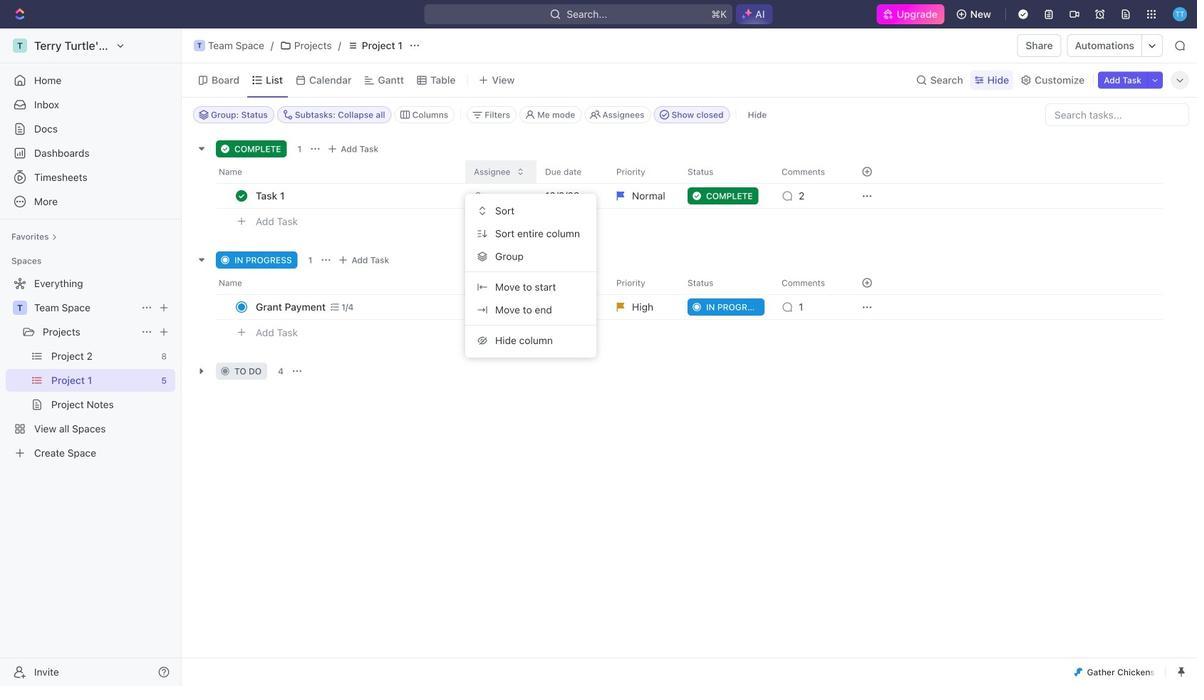Task type: describe. For each thing, give the bounding box(es) containing it.
sidebar navigation
[[0, 29, 182, 687]]



Task type: vqa. For each thing, say whether or not it's contained in the screenshot.
left Team Space, , Element
yes



Task type: locate. For each thing, give the bounding box(es) containing it.
drumstick bite image
[[1075, 668, 1083, 677]]

team space, , element
[[194, 40, 205, 51], [13, 301, 27, 315]]

1 vertical spatial team space, , element
[[13, 301, 27, 315]]

0 vertical spatial team space, , element
[[194, 40, 205, 51]]

tree inside sidebar navigation
[[6, 272, 175, 465]]

team space, , element inside tree
[[13, 301, 27, 315]]

0 horizontal spatial team space, , element
[[13, 301, 27, 315]]

1 horizontal spatial team space, , element
[[194, 40, 205, 51]]

Search tasks... text field
[[1047, 104, 1189, 125]]

tree
[[6, 272, 175, 465]]



